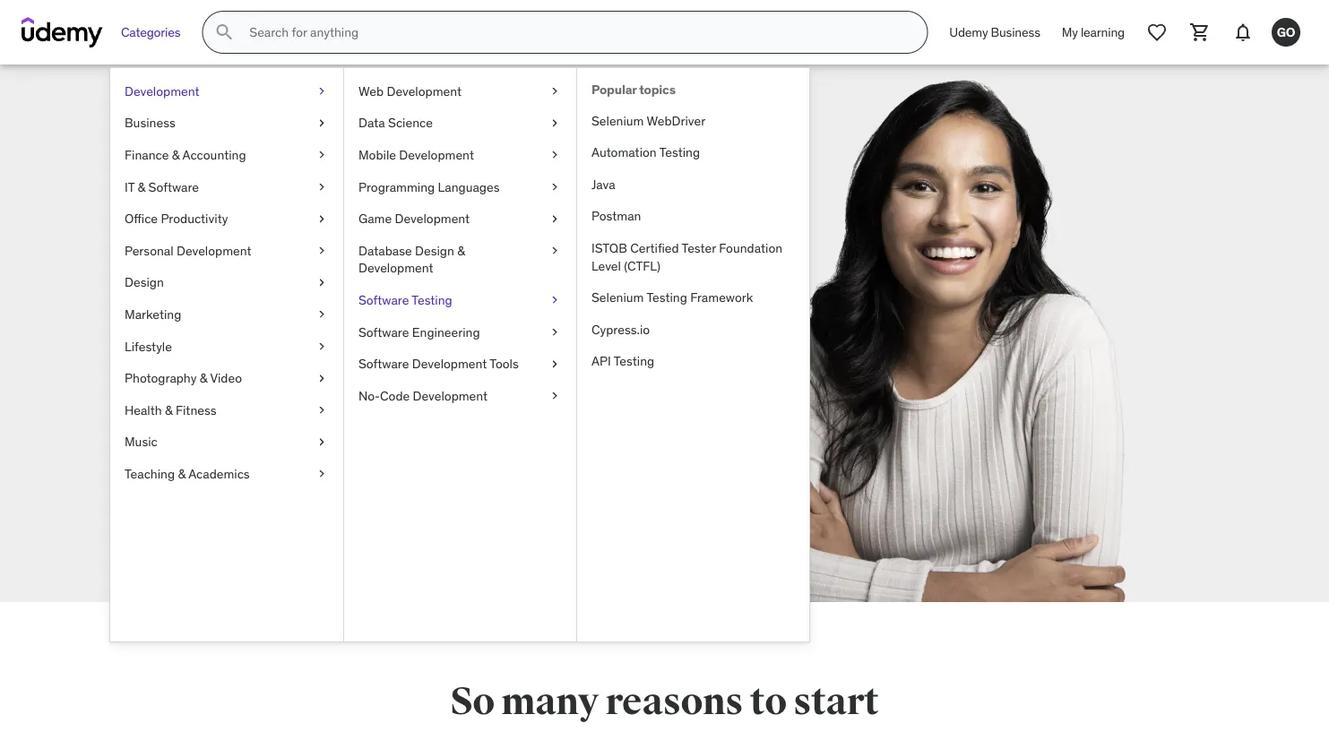 Task type: describe. For each thing, give the bounding box(es) containing it.
database design & development
[[359, 243, 465, 276]]

xsmall image for health & fitness
[[315, 402, 329, 419]]

design link
[[110, 267, 343, 299]]

marketing link
[[110, 299, 343, 331]]

to
[[750, 679, 787, 725]]

health
[[125, 402, 162, 418]]

udemy business link
[[939, 11, 1052, 54]]

submit search image
[[214, 22, 235, 43]]

photography & video
[[125, 370, 242, 386]]

data
[[359, 115, 385, 131]]

music link
[[110, 426, 343, 458]]

it & software
[[125, 179, 199, 195]]

software inside 'link'
[[148, 179, 199, 195]]

software for software engineering
[[359, 324, 409, 340]]

accounting
[[182, 147, 246, 163]]

—
[[160, 359, 174, 380]]

udemy image
[[22, 17, 103, 48]]

marketing
[[125, 306, 181, 322]]

database design & development link
[[344, 235, 577, 284]]

automation testing
[[592, 144, 700, 160]]

become
[[121, 335, 185, 357]]

selenium for selenium webdriver
[[592, 112, 644, 128]]

xsmall image for development
[[315, 82, 329, 100]]

start
[[794, 679, 879, 725]]

webdriver
[[647, 112, 706, 128]]

development inside database design & development
[[359, 260, 434, 276]]

it
[[125, 179, 135, 195]]

istqb certified tester foundation level (ctfl) link
[[577, 232, 810, 282]]

an
[[189, 335, 207, 357]]

science
[[388, 115, 433, 131]]

software testing element
[[577, 68, 810, 642]]

reasons
[[606, 679, 743, 725]]

academics
[[188, 466, 250, 482]]

testing for selenium
[[647, 289, 688, 306]]

istqb certified tester foundation level (ctfl)
[[592, 240, 783, 274]]

1 vertical spatial business
[[125, 115, 176, 131]]

shopping cart with 0 items image
[[1190, 22, 1211, 43]]

xsmall image for personal development
[[315, 242, 329, 260]]

notifications image
[[1233, 22, 1254, 43]]

framework
[[691, 289, 753, 306]]

software for software testing
[[359, 292, 409, 308]]

programming languages
[[359, 179, 500, 195]]

so many reasons to start
[[450, 679, 879, 725]]

go
[[1277, 24, 1296, 40]]

so
[[450, 679, 495, 725]]

xsmall image for office productivity
[[315, 210, 329, 228]]

teaching & academics link
[[110, 458, 343, 490]]

fitness
[[176, 402, 217, 418]]

software engineering link
[[344, 316, 577, 348]]

selenium testing framework link
[[577, 282, 810, 314]]

game
[[359, 211, 392, 227]]

design inside database design & development
[[415, 243, 454, 259]]

development down office productivity link
[[177, 243, 252, 259]]

categories
[[121, 24, 181, 40]]

office productivity link
[[110, 203, 343, 235]]

xsmall image for software engineering
[[548, 323, 562, 341]]

cypress.io
[[592, 321, 650, 338]]

level
[[592, 258, 621, 274]]

& for software
[[138, 179, 145, 195]]

engineering
[[412, 324, 480, 340]]

tester
[[682, 240, 716, 256]]

udemy
[[950, 24, 988, 40]]

Search for anything text field
[[246, 17, 906, 48]]

web development
[[359, 83, 462, 99]]

database
[[359, 243, 412, 259]]

api
[[592, 353, 611, 369]]

my
[[1062, 24, 1078, 40]]

game development
[[359, 211, 470, 227]]

popular
[[592, 82, 637, 98]]

data science
[[359, 115, 433, 131]]

xsmall image for lifestyle
[[315, 338, 329, 355]]

xsmall image for software testing
[[548, 292, 562, 309]]

data science link
[[344, 107, 577, 139]]

& for fitness
[[165, 402, 173, 418]]

music
[[125, 434, 158, 450]]

automation testing link
[[577, 137, 810, 169]]

xsmall image for game development
[[548, 210, 562, 228]]

software development tools
[[359, 356, 519, 372]]

and
[[289, 335, 317, 357]]

business link
[[110, 107, 343, 139]]

video
[[210, 370, 242, 386]]

mobile development
[[359, 147, 474, 163]]

software for software development tools
[[359, 356, 409, 372]]

finance & accounting
[[125, 147, 246, 163]]

my learning link
[[1052, 11, 1136, 54]]

development link
[[110, 75, 343, 107]]

software testing
[[359, 292, 453, 308]]

personal development link
[[110, 235, 343, 267]]

web
[[359, 83, 384, 99]]

my learning
[[1062, 24, 1125, 40]]

no-code development
[[359, 388, 488, 404]]

xsmall image for database design & development
[[548, 242, 562, 260]]

change
[[322, 335, 378, 357]]

selenium webdriver
[[592, 112, 706, 128]]

xsmall image for programming languages
[[548, 178, 562, 196]]

xsmall image for it & software
[[315, 178, 329, 196]]

us
[[225, 274, 273, 330]]



Task type: vqa. For each thing, say whether or not it's contained in the screenshot.
xsmall icon inside the Design LINK
yes



Task type: locate. For each thing, give the bounding box(es) containing it.
photography & video link
[[110, 363, 343, 394]]

xsmall image inside finance & accounting link
[[315, 146, 329, 164]]

1 selenium from the top
[[592, 112, 644, 128]]

business
[[991, 24, 1041, 40], [125, 115, 176, 131]]

xsmall image inside "marketing" link
[[315, 306, 329, 323]]

mobile
[[359, 147, 396, 163]]

game development link
[[344, 203, 577, 235]]

0 vertical spatial design
[[415, 243, 454, 259]]

development down engineering
[[412, 356, 487, 372]]

0 horizontal spatial business
[[125, 115, 176, 131]]

xsmall image inside data science link
[[548, 114, 562, 132]]

xsmall image
[[315, 82, 329, 100], [548, 82, 562, 100], [315, 146, 329, 164], [315, 178, 329, 196], [548, 178, 562, 196], [548, 210, 562, 228], [548, 242, 562, 260], [315, 274, 329, 292], [315, 306, 329, 323], [315, 370, 329, 387], [315, 402, 329, 419], [315, 465, 329, 483]]

0 vertical spatial selenium
[[592, 112, 644, 128]]

testing inside the "selenium testing framework" link
[[647, 289, 688, 306]]

2 selenium from the top
[[592, 289, 644, 306]]

development down software development tools link
[[413, 388, 488, 404]]

personal development
[[125, 243, 252, 259]]

go link
[[1265, 11, 1308, 54]]

lifestyle link
[[110, 331, 343, 363]]

software up code
[[359, 356, 409, 372]]

testing right api
[[614, 353, 655, 369]]

xsmall image inside the software testing link
[[548, 292, 562, 309]]

& for video
[[200, 370, 207, 386]]

postman
[[592, 208, 641, 224]]

testing
[[660, 144, 700, 160], [647, 289, 688, 306], [412, 292, 453, 308], [614, 353, 655, 369]]

xsmall image inside web development link
[[548, 82, 562, 100]]

software engineering
[[359, 324, 480, 340]]

business right udemy
[[991, 24, 1041, 40]]

0 horizontal spatial design
[[125, 274, 164, 291]]

office productivity
[[125, 211, 228, 227]]

api testing link
[[577, 346, 810, 378]]

xsmall image inside software engineering link
[[548, 323, 562, 341]]

web development link
[[344, 75, 577, 107]]

0 vertical spatial business
[[991, 24, 1041, 40]]

selenium for selenium testing framework
[[592, 289, 644, 306]]

istqb
[[592, 240, 628, 256]]

development up programming languages
[[399, 147, 474, 163]]

xsmall image inside game development link
[[548, 210, 562, 228]]

productivity
[[161, 211, 228, 227]]

& inside 'link'
[[138, 179, 145, 195]]

xsmall image inside teaching & academics link
[[315, 465, 329, 483]]

xsmall image for web development
[[548, 82, 562, 100]]

& left video
[[200, 370, 207, 386]]

finance
[[125, 147, 169, 163]]

testing for automation
[[660, 144, 700, 160]]

testing down webdriver
[[660, 144, 700, 160]]

software up office productivity
[[148, 179, 199, 195]]

& right finance
[[172, 147, 180, 163]]

testing up software engineering
[[412, 292, 453, 308]]

languages
[[438, 179, 500, 195]]

development down database
[[359, 260, 434, 276]]

design down game development
[[415, 243, 454, 259]]

xsmall image inside office productivity link
[[315, 210, 329, 228]]

xsmall image inside lifestyle 'link'
[[315, 338, 329, 355]]

& for academics
[[178, 466, 186, 482]]

xsmall image for teaching & academics
[[315, 465, 329, 483]]

xsmall image for design
[[315, 274, 329, 292]]

(ctfl)
[[624, 258, 661, 274]]

no-
[[359, 388, 380, 404]]

xsmall image inside 'photography & video' link
[[315, 370, 329, 387]]

design down personal at the top left of page
[[125, 274, 164, 291]]

xsmall image
[[315, 114, 329, 132], [548, 114, 562, 132], [548, 146, 562, 164], [315, 210, 329, 228], [315, 242, 329, 260], [548, 292, 562, 309], [548, 323, 562, 341], [315, 338, 329, 355], [548, 355, 562, 373], [548, 387, 562, 405], [315, 434, 329, 451]]

& inside database design & development
[[458, 243, 465, 259]]

business up finance
[[125, 115, 176, 131]]

wishlist image
[[1147, 22, 1168, 43]]

selenium webdriver link
[[577, 105, 810, 137]]

xsmall image inside design link
[[315, 274, 329, 292]]

instructor
[[211, 335, 285, 357]]

1 horizontal spatial design
[[415, 243, 454, 259]]

testing for software
[[412, 292, 453, 308]]

& right it
[[138, 179, 145, 195]]

selenium
[[592, 112, 644, 128], [592, 289, 644, 306]]

xsmall image for no-code development
[[548, 387, 562, 405]]

cypress.io link
[[577, 314, 810, 346]]

xsmall image for mobile development
[[548, 146, 562, 164]]

lifestyle
[[125, 338, 172, 354]]

software down software testing
[[359, 324, 409, 340]]

postman link
[[577, 200, 810, 232]]

java
[[592, 176, 616, 192]]

xsmall image inside the "personal development" link
[[315, 242, 329, 260]]

own
[[289, 359, 320, 380]]

many
[[501, 679, 599, 725]]

1 vertical spatial selenium
[[592, 289, 644, 306]]

software
[[148, 179, 199, 195], [359, 292, 409, 308], [359, 324, 409, 340], [359, 356, 409, 372]]

development down programming languages
[[395, 211, 470, 227]]

udemy business
[[950, 24, 1041, 40]]

selenium down popular
[[592, 112, 644, 128]]

1 vertical spatial design
[[125, 274, 164, 291]]

xsmall image for finance & accounting
[[315, 146, 329, 164]]

1 horizontal spatial business
[[991, 24, 1041, 40]]

xsmall image for data science
[[548, 114, 562, 132]]

come
[[121, 224, 245, 280]]

xsmall image inside no-code development link
[[548, 387, 562, 405]]

certified
[[631, 240, 679, 256]]

xsmall image inside business link
[[315, 114, 329, 132]]

xsmall image for marketing
[[315, 306, 329, 323]]

automation
[[592, 144, 657, 160]]

xsmall image inside it & software 'link'
[[315, 178, 329, 196]]

personal
[[125, 243, 174, 259]]

teaching
[[125, 466, 175, 482]]

testing down the (ctfl) at the top
[[647, 289, 688, 306]]

development
[[125, 83, 200, 99], [387, 83, 462, 99], [399, 147, 474, 163], [395, 211, 470, 227], [177, 243, 252, 259], [359, 260, 434, 276], [412, 356, 487, 372], [413, 388, 488, 404]]

xsmall image inside software development tools link
[[548, 355, 562, 373]]

xsmall image inside music link
[[315, 434, 329, 451]]

categories button
[[110, 11, 191, 54]]

no-code development link
[[344, 380, 577, 412]]

selenium up cypress.io
[[592, 289, 644, 306]]

office
[[125, 211, 158, 227]]

popular topics
[[592, 82, 676, 98]]

xsmall image inside programming languages 'link'
[[548, 178, 562, 196]]

& down game development link
[[458, 243, 465, 259]]

design
[[415, 243, 454, 259], [125, 274, 164, 291]]

come teach with us become an instructor and change lives — including your own
[[121, 224, 378, 380]]

&
[[172, 147, 180, 163], [138, 179, 145, 195], [458, 243, 465, 259], [200, 370, 207, 386], [165, 402, 173, 418], [178, 466, 186, 482]]

software up software engineering
[[359, 292, 409, 308]]

& right "health"
[[165, 402, 173, 418]]

development down categories dropdown button
[[125, 83, 200, 99]]

java link
[[577, 169, 810, 200]]

foundation
[[719, 240, 783, 256]]

api testing
[[592, 353, 655, 369]]

testing inside "automation testing" link
[[660, 144, 700, 160]]

learning
[[1081, 24, 1125, 40]]

it & software link
[[110, 171, 343, 203]]

development inside "link"
[[125, 83, 200, 99]]

testing for api
[[614, 353, 655, 369]]

xsmall image for business
[[315, 114, 329, 132]]

software testing link
[[344, 284, 577, 316]]

tools
[[490, 356, 519, 372]]

teach
[[253, 224, 369, 280]]

xsmall image inside development "link"
[[315, 82, 329, 100]]

xsmall image for photography & video
[[315, 370, 329, 387]]

xsmall image for software development tools
[[548, 355, 562, 373]]

health & fitness link
[[110, 394, 343, 426]]

including
[[178, 359, 248, 380]]

& for accounting
[[172, 147, 180, 163]]

mobile development link
[[344, 139, 577, 171]]

photography
[[125, 370, 197, 386]]

& right the teaching
[[178, 466, 186, 482]]

software development tools link
[[344, 348, 577, 380]]

xsmall image inside database design & development link
[[548, 242, 562, 260]]

xsmall image inside mobile development link
[[548, 146, 562, 164]]

health & fitness
[[125, 402, 217, 418]]

xsmall image inside health & fitness link
[[315, 402, 329, 419]]

testing inside the api testing link
[[614, 353, 655, 369]]

testing inside the software testing link
[[412, 292, 453, 308]]

code
[[380, 388, 410, 404]]

xsmall image for music
[[315, 434, 329, 451]]

development up science
[[387, 83, 462, 99]]

programming
[[359, 179, 435, 195]]



